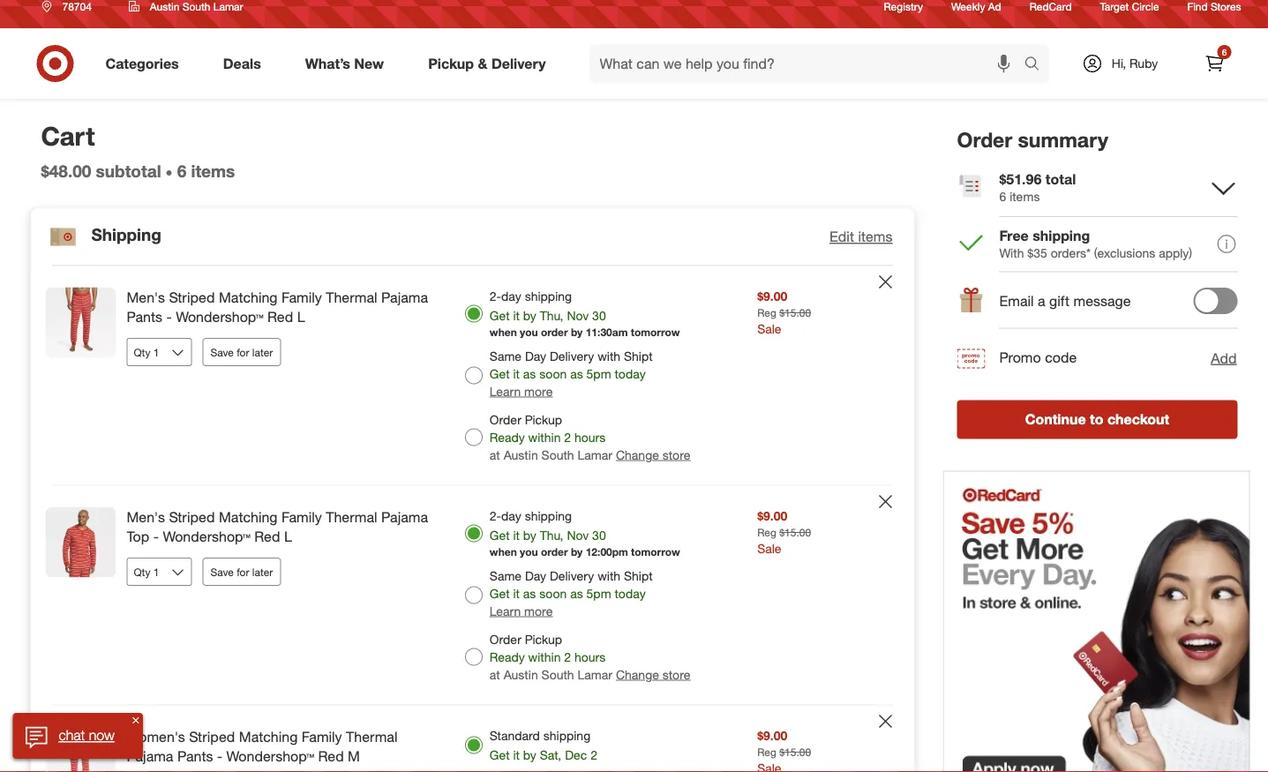 Task type: vqa. For each thing, say whether or not it's contained in the screenshot.
40th
no



Task type: locate. For each thing, give the bounding box(es) containing it.
save for later
[[210, 346, 273, 359], [210, 566, 273, 579]]

3 get from the top
[[490, 528, 510, 543]]

1 later from the top
[[252, 346, 273, 359]]

None radio
[[465, 305, 483, 323], [465, 737, 483, 755], [465, 305, 483, 323], [465, 737, 483, 755]]

0 vertical spatial men's
[[127, 289, 165, 306]]

pickup
[[428, 55, 474, 72], [525, 412, 562, 427], [525, 632, 562, 647]]

0 vertical spatial tomorrow
[[631, 326, 680, 340]]

wondershop™ for women's striped matching family thermal pajama pants - wondershop™ red m
[[226, 748, 314, 766]]

pants inside the men's striped matching family thermal pajama pants - wondershop™ red l
[[127, 309, 162, 326]]

1 save from the top
[[210, 346, 234, 359]]

later for top
[[252, 566, 273, 579]]

pajama inside men's striped matching family thermal pajama top - wondershop™ red l
[[381, 509, 428, 526]]

as
[[523, 366, 536, 382], [570, 366, 583, 382], [523, 586, 536, 601], [570, 586, 583, 601]]

thu, for men's striped matching family thermal pajama top - wondershop™ red l
[[540, 528, 563, 543]]

pajama for women's striped matching family thermal pajama pants - wondershop™ red m
[[127, 748, 173, 766]]

2 sale from the top
[[757, 541, 781, 556]]

chat now button
[[13, 713, 143, 759]]

for down the men's striped matching family thermal pajama pants - wondershop™ red l
[[237, 346, 249, 359]]

matching inside men's striped matching family thermal pajama top - wondershop™ red l
[[219, 509, 278, 526]]

red
[[267, 309, 293, 326], [254, 529, 280, 546], [318, 748, 344, 766]]

men's for top
[[127, 509, 165, 526]]

for
[[237, 346, 249, 359], [237, 566, 249, 579]]

day for men's striped matching family thermal pajama pants - wondershop™ red l
[[501, 288, 521, 304]]

0 vertical spatial pajama
[[381, 289, 428, 306]]

south up standard shipping get it by sat, dec 2
[[541, 667, 574, 682]]

1 shipt from the top
[[624, 348, 653, 364]]

checkout
[[1107, 411, 1169, 429]]

2 ready from the top
[[490, 649, 525, 665]]

0 vertical spatial $9.00
[[757, 288, 787, 304]]

men's striped matching family thermal pajama top - wondershop™ red l link
[[127, 507, 437, 548]]

pants for men's
[[127, 309, 162, 326]]

2 shipt from the top
[[624, 568, 653, 584]]

get inside 2-day shipping get it by thu, nov 30 when you order by 11:30am tomorrow
[[490, 308, 510, 323]]

-
[[166, 309, 172, 326], [153, 529, 159, 546], [217, 748, 222, 766]]

pickup for men's striped matching family thermal pajama pants - wondershop™ red l
[[525, 412, 562, 427]]

2 day from the top
[[501, 508, 521, 524]]

1 vertical spatial for
[[237, 566, 249, 579]]

2 vertical spatial thermal
[[346, 728, 397, 745]]

30 inside 2-day shipping get it by thu, nov 30 when you order by 11:30am tomorrow
[[592, 308, 606, 323]]

5pm
[[586, 366, 611, 382], [586, 586, 611, 601]]

2 same day delivery with shipt get it as soon as 5pm today learn more from the top
[[490, 568, 653, 619]]

2 within from the top
[[528, 649, 561, 665]]

1 vertical spatial later
[[252, 566, 273, 579]]

save for later button
[[203, 338, 281, 367], [203, 558, 281, 586]]

1 order from the top
[[541, 326, 568, 340]]

1 thu, from the top
[[540, 308, 563, 323]]

items for 6 items
[[191, 161, 235, 182]]

3 $15.00 from the top
[[779, 745, 811, 759]]

1 change store button from the top
[[616, 446, 690, 464]]

continue to checkout
[[1025, 411, 1169, 429]]

0 vertical spatial pants
[[127, 309, 162, 326]]

$9.00 for men's striped matching family thermal pajama top - wondershop™ red l
[[757, 508, 787, 524]]

1 learn more button from the top
[[490, 383, 553, 400]]

pants
[[127, 309, 162, 326], [177, 748, 213, 766]]

1 learn from the top
[[490, 384, 521, 399]]

promo
[[999, 350, 1041, 367]]

lamar for men's striped matching family thermal pajama top - wondershop™ red l
[[578, 667, 612, 682]]

1 vertical spatial more
[[524, 603, 553, 619]]

2 vertical spatial reg
[[757, 745, 776, 759]]

delivery for men's striped matching family thermal pajama top - wondershop™ red l
[[550, 568, 594, 584]]

0 vertical spatial day
[[525, 348, 546, 364]]

save for later for top
[[210, 566, 273, 579]]

1 nov from the top
[[567, 308, 589, 323]]

save for later button down the men's striped matching family thermal pajama pants - wondershop™ red l
[[203, 338, 281, 367]]

change store button for men's striped matching family thermal pajama top - wondershop™ red l
[[616, 666, 690, 684]]

1 day from the top
[[525, 348, 546, 364]]

1 horizontal spatial pants
[[177, 748, 213, 766]]

1 when from the top
[[490, 326, 517, 340]]

tomorrow inside 2-day shipping get it by thu, nov 30 when you order by 11:30am tomorrow
[[631, 326, 680, 340]]

1 you from the top
[[520, 326, 538, 340]]

2-
[[490, 288, 501, 304], [490, 508, 501, 524]]

day for men's striped matching family thermal pajama top - wondershop™ red l
[[501, 508, 521, 524]]

1 get from the top
[[490, 308, 510, 323]]

men's up top
[[127, 509, 165, 526]]

0 vertical spatial order
[[541, 326, 568, 340]]

1 vertical spatial when
[[490, 546, 517, 559]]

1 vertical spatial items
[[1010, 189, 1040, 205]]

within right store pickup radio
[[528, 430, 561, 445]]

get inside 2-day shipping get it by thu, nov 30 when you order by 12:00pm tomorrow
[[490, 528, 510, 543]]

tomorrow right 11:30am
[[631, 326, 680, 340]]

target redcard save 5% get more every day. in store & online. apply now for a credit or debit redcard. *some restrictions apply. image
[[943, 471, 1250, 772]]

1 vertical spatial learn more button
[[490, 603, 553, 620]]

1 vertical spatial pickup
[[525, 412, 562, 427]]

pajama inside the men's striped matching family thermal pajama pants - wondershop™ red l
[[381, 289, 428, 306]]

for for pants
[[237, 346, 249, 359]]

1 5pm from the top
[[586, 366, 611, 382]]

with down 12:00pm
[[598, 568, 620, 584]]

south up deals link
[[182, 0, 210, 13]]

get inside standard shipping get it by sat, dec 2
[[490, 747, 510, 763]]

cart item ready to fulfill group
[[31, 266, 914, 485], [31, 486, 914, 705], [31, 706, 914, 772]]

day for men's striped matching family thermal pajama pants - wondershop™ red l
[[525, 348, 546, 364]]

2 learn from the top
[[490, 603, 521, 619]]

continue
[[1025, 411, 1086, 429]]

1 today from the top
[[615, 366, 646, 382]]

striped inside the men's striped matching family thermal pajama pants - wondershop™ red l
[[169, 289, 215, 306]]

family
[[281, 289, 322, 306], [281, 509, 322, 526], [302, 728, 342, 745]]

lamar inside dropdown button
[[213, 0, 243, 13]]

delivery down 12:00pm
[[550, 568, 594, 584]]

1 vertical spatial $9.00 reg $15.00 sale
[[757, 508, 811, 556]]

- for men's striped matching family thermal pajama pants - wondershop™ red l
[[166, 309, 172, 326]]

1 vertical spatial learn
[[490, 603, 521, 619]]

hi,
[[1112, 56, 1126, 71]]

day inside 2-day shipping get it by thu, nov 30 when you order by 11:30am tomorrow
[[501, 288, 521, 304]]

lamar up 2-day shipping get it by thu, nov 30 when you order by 12:00pm tomorrow
[[578, 447, 612, 463]]

Store pickup radio
[[465, 429, 483, 446]]

shipt for men's striped matching family thermal pajama top - wondershop™ red l
[[624, 568, 653, 584]]

change
[[616, 447, 659, 463], [616, 667, 659, 682]]

austin for men's striped matching family thermal pajama pants - wondershop™ red l
[[504, 447, 538, 463]]

pickup & delivery
[[428, 55, 546, 72]]

2 5pm from the top
[[586, 586, 611, 601]]

change for men's striped matching family thermal pajama pants - wondershop™ red l
[[616, 447, 659, 463]]

0 horizontal spatial l
[[284, 529, 292, 546]]

2- inside 2-day shipping get it by thu, nov 30 when you order by 11:30am tomorrow
[[490, 288, 501, 304]]

1 $9.00 reg $15.00 sale from the top
[[757, 288, 811, 337]]

delivery
[[491, 55, 546, 72], [550, 348, 594, 364], [550, 568, 594, 584]]

items
[[191, 161, 235, 182], [1010, 189, 1040, 205], [858, 229, 893, 246]]

red inside the men's striped matching family thermal pajama pants - wondershop™ red l
[[267, 309, 293, 326]]

you inside 2-day shipping get it by thu, nov 30 when you order by 12:00pm tomorrow
[[520, 546, 538, 559]]

order for men's striped matching family thermal pajama top - wondershop™ red l
[[541, 546, 568, 559]]

5 get from the top
[[490, 747, 510, 763]]

2 it from the top
[[513, 366, 520, 382]]

0 vertical spatial family
[[281, 289, 322, 306]]

men&#39;s striped matching family thermal pajama top - wondershop&#8482; red l image
[[45, 507, 116, 578]]

2 vertical spatial -
[[217, 748, 222, 766]]

0 vertical spatial learn more button
[[490, 383, 553, 400]]

change store button for men's striped matching family thermal pajama pants - wondershop™ red l
[[616, 446, 690, 464]]

thermal inside the men's striped matching family thermal pajama pants - wondershop™ red l
[[326, 289, 377, 306]]

2 horizontal spatial -
[[217, 748, 222, 766]]

2 vertical spatial $15.00
[[779, 745, 811, 759]]

1 vertical spatial cart item ready to fulfill group
[[31, 486, 914, 705]]

thermal
[[326, 289, 377, 306], [326, 509, 377, 526], [346, 728, 397, 745]]

you left 12:00pm
[[520, 546, 538, 559]]

1 vertical spatial same day delivery with shipt get it as soon as 5pm today learn more
[[490, 568, 653, 619]]

wondershop™ inside men's striped matching family thermal pajama top - wondershop™ red l
[[163, 529, 251, 546]]

gift
[[1049, 293, 1070, 310]]

wondershop™ inside women's striped matching family thermal pajama pants - wondershop™ red m
[[226, 748, 314, 766]]

1 for from the top
[[237, 346, 249, 359]]

tomorrow inside 2-day shipping get it by thu, nov 30 when you order by 12:00pm tomorrow
[[631, 546, 680, 559]]

1 store from the top
[[662, 447, 690, 463]]

2 men's from the top
[[127, 509, 165, 526]]

2 $9.00 reg $15.00 sale from the top
[[757, 508, 811, 556]]

0 vertical spatial striped
[[169, 289, 215, 306]]

3 reg from the top
[[757, 745, 776, 759]]

4 get from the top
[[490, 586, 510, 601]]

later down the men's striped matching family thermal pajama pants - wondershop™ red l
[[252, 346, 273, 359]]

0 vertical spatial -
[[166, 309, 172, 326]]

$9.00 reg $15.00 sale
[[757, 288, 811, 337], [757, 508, 811, 556]]

2 learn more button from the top
[[490, 603, 553, 620]]

1 vertical spatial order pickup ready within 2 hours at austin south lamar change store
[[490, 632, 690, 682]]

0 vertical spatial $15.00
[[779, 306, 811, 319]]

2 30 from the top
[[592, 528, 606, 543]]

0 horizontal spatial pants
[[127, 309, 162, 326]]

ready right store pickup radio
[[490, 430, 525, 445]]

south for men's striped matching family thermal pajama top - wondershop™ red l
[[541, 667, 574, 682]]

store for men's striped matching family thermal pajama top - wondershop™ red l
[[662, 667, 690, 682]]

red inside women's striped matching family thermal pajama pants - wondershop™ red m
[[318, 748, 344, 766]]

same day delivery with shipt get it as soon as 5pm today learn more down 12:00pm
[[490, 568, 653, 619]]

order for men's striped matching family thermal pajama pants - wondershop™ red l
[[541, 326, 568, 340]]

red inside men's striped matching family thermal pajama top - wondershop™ red l
[[254, 529, 280, 546]]

save for later button for top
[[203, 558, 281, 586]]

save down men's striped matching family thermal pajama top - wondershop™ red l on the bottom left of the page
[[210, 566, 234, 579]]

5 it from the top
[[513, 747, 520, 763]]

0 vertical spatial same day delivery with shipt get it as soon as 5pm today learn more
[[490, 348, 653, 399]]

you inside 2-day shipping get it by thu, nov 30 when you order by 11:30am tomorrow
[[520, 326, 538, 340]]

1 30 from the top
[[592, 308, 606, 323]]

shipt down 11:30am
[[624, 348, 653, 364]]

0 vertical spatial when
[[490, 326, 517, 340]]

$9.00 inside the $9.00 reg $15.00
[[757, 728, 787, 743]]

1 men's from the top
[[127, 289, 165, 306]]

1 vertical spatial save for later button
[[203, 558, 281, 586]]

3 cart item ready to fulfill group from the top
[[31, 706, 914, 772]]

for down men's striped matching family thermal pajama top - wondershop™ red l on the bottom left of the page
[[237, 566, 249, 579]]

2 vertical spatial cart item ready to fulfill group
[[31, 706, 914, 772]]

2
[[564, 430, 571, 445], [564, 649, 571, 665], [591, 747, 597, 763]]

0 vertical spatial cart item ready to fulfill group
[[31, 266, 914, 485]]

women's
[[127, 728, 185, 745]]

nov for men's striped matching family thermal pajama pants - wondershop™ red l
[[567, 308, 589, 323]]

0 vertical spatial lamar
[[213, 0, 243, 13]]

2 same from the top
[[490, 568, 522, 584]]

1 vertical spatial matching
[[219, 509, 278, 526]]

1 ready from the top
[[490, 430, 525, 445]]

2 nov from the top
[[567, 528, 589, 543]]

2 with from the top
[[598, 568, 620, 584]]

striped inside men's striped matching family thermal pajama top - wondershop™ red l
[[169, 509, 215, 526]]

austin inside dropdown button
[[150, 0, 179, 13]]

within
[[528, 430, 561, 445], [528, 649, 561, 665]]

pants right men&#39;s striped matching family thermal pajama pants - wondershop&#8482; red l image
[[127, 309, 162, 326]]

0 vertical spatial austin
[[150, 0, 179, 13]]

1 vertical spatial tomorrow
[[631, 546, 680, 559]]

2 save for later button from the top
[[203, 558, 281, 586]]

1 vertical spatial striped
[[169, 509, 215, 526]]

1 same day delivery with shipt get it as soon as 5pm today learn more from the top
[[490, 348, 653, 399]]

1 it from the top
[[513, 308, 520, 323]]

2 later from the top
[[252, 566, 273, 579]]

tomorrow right 12:00pm
[[631, 546, 680, 559]]

for for top
[[237, 566, 249, 579]]

soon down 2-day shipping get it by thu, nov 30 when you order by 11:30am tomorrow
[[539, 366, 567, 382]]

0 horizontal spatial 6
[[177, 161, 186, 182]]

2 vertical spatial striped
[[189, 728, 235, 745]]

save for later button down men's striped matching family thermal pajama top - wondershop™ red l on the bottom left of the page
[[203, 558, 281, 586]]

more for men's striped matching family thermal pajama pants - wondershop™ red l
[[524, 384, 553, 399]]

5pm down 12:00pm
[[586, 586, 611, 601]]

men&#39;s striped matching family thermal pajama pants - wondershop&#8482; red l image
[[45, 288, 116, 358]]

wondershop™ inside the men's striped matching family thermal pajama pants - wondershop™ red l
[[176, 309, 264, 326]]

0 vertical spatial you
[[520, 326, 538, 340]]

30 up 12:00pm
[[592, 528, 606, 543]]

delivery for men's striped matching family thermal pajama pants - wondershop™ red l
[[550, 348, 594, 364]]

women&#39;s striped matching family thermal pajama pants - wondershop&#8482; red m image
[[45, 727, 116, 772]]

order inside 2-day shipping get it by thu, nov 30 when you order by 11:30am tomorrow
[[541, 326, 568, 340]]

0 vertical spatial thu,
[[540, 308, 563, 323]]

1 with from the top
[[598, 348, 620, 364]]

2 2- from the top
[[490, 508, 501, 524]]

1 vertical spatial 2
[[564, 649, 571, 665]]

nov inside 2-day shipping get it by thu, nov 30 when you order by 12:00pm tomorrow
[[567, 528, 589, 543]]

1 vertical spatial 5pm
[[586, 586, 611, 601]]

2 save for later from the top
[[210, 566, 273, 579]]

with down 11:30am
[[598, 348, 620, 364]]

2-day shipping get it by thu, nov 30 when you order by 12:00pm tomorrow
[[490, 508, 680, 559]]

1 $9.00 from the top
[[757, 288, 787, 304]]

wondershop™
[[176, 309, 264, 326], [163, 529, 251, 546], [226, 748, 314, 766]]

today down 11:30am
[[615, 366, 646, 382]]

it inside 2-day shipping get it by thu, nov 30 when you order by 12:00pm tomorrow
[[513, 528, 520, 543]]

wondershop™ for men's striped matching family thermal pajama pants - wondershop™ red l
[[176, 309, 264, 326]]

2 save from the top
[[210, 566, 234, 579]]

nov up 11:30am
[[567, 308, 589, 323]]

striped for men's striped matching family thermal pajama top - wondershop™ red l
[[169, 509, 215, 526]]

2 more from the top
[[524, 603, 553, 619]]

2 order from the top
[[541, 546, 568, 559]]

2 store from the top
[[662, 667, 690, 682]]

2 hours from the top
[[574, 649, 606, 665]]

1 vertical spatial nov
[[567, 528, 589, 543]]

1 vertical spatial austin
[[504, 447, 538, 463]]

1 day from the top
[[501, 288, 521, 304]]

with
[[999, 246, 1024, 261]]

l inside men's striped matching family thermal pajama top - wondershop™ red l
[[284, 529, 292, 546]]

2 vertical spatial 2
[[591, 747, 597, 763]]

0 horizontal spatial -
[[153, 529, 159, 546]]

1 hours from the top
[[574, 430, 606, 445]]

1 horizontal spatial l
[[297, 309, 305, 326]]

✕ button
[[129, 713, 143, 727]]

1 vertical spatial soon
[[539, 586, 567, 601]]

1 vertical spatial same
[[490, 568, 522, 584]]

1 vertical spatial south
[[541, 447, 574, 463]]

2 change store button from the top
[[616, 666, 690, 684]]

you for men's striped matching family thermal pajama top - wondershop™ red l
[[520, 546, 538, 559]]

thermal inside women's striped matching family thermal pajama pants - wondershop™ red m
[[346, 728, 397, 745]]

2 vertical spatial austin
[[504, 667, 538, 682]]

save for later down the men's striped matching family thermal pajama pants - wondershop™ red l
[[210, 346, 273, 359]]

delivery down 11:30am
[[550, 348, 594, 364]]

more
[[524, 384, 553, 399], [524, 603, 553, 619]]

2 soon from the top
[[539, 586, 567, 601]]

2 vertical spatial order
[[490, 632, 521, 647]]

soon down 2-day shipping get it by thu, nov 30 when you order by 12:00pm tomorrow
[[539, 586, 567, 601]]

0 vertical spatial at
[[490, 447, 500, 463]]

0 vertical spatial store
[[662, 447, 690, 463]]

6
[[1222, 47, 1227, 58], [177, 161, 186, 182], [999, 189, 1006, 205]]

2- for men's striped matching family thermal pajama top - wondershop™ red l
[[490, 508, 501, 524]]

family inside women's striped matching family thermal pajama pants - wondershop™ red m
[[302, 728, 342, 745]]

0 vertical spatial l
[[297, 309, 305, 326]]

order
[[957, 128, 1012, 152], [490, 412, 521, 427], [490, 632, 521, 647]]

- inside men's striped matching family thermal pajama top - wondershop™ red l
[[153, 529, 159, 546]]

save for later button for pants
[[203, 338, 281, 367]]

0 vertical spatial later
[[252, 346, 273, 359]]

2 today from the top
[[615, 586, 646, 601]]

learn more button
[[490, 383, 553, 400], [490, 603, 553, 620]]

0 vertical spatial soon
[[539, 366, 567, 382]]

day down 2-day shipping get it by thu, nov 30 when you order by 11:30am tomorrow
[[525, 348, 546, 364]]

30 for men's striped matching family thermal pajama top - wondershop™ red l
[[592, 528, 606, 543]]

1 vertical spatial shipt
[[624, 568, 653, 584]]

l inside the men's striped matching family thermal pajama pants - wondershop™ red l
[[297, 309, 305, 326]]

6 down $51.96 at the top of page
[[999, 189, 1006, 205]]

men's down shipping
[[127, 289, 165, 306]]

you
[[520, 326, 538, 340], [520, 546, 538, 559]]

1 save for later button from the top
[[203, 338, 281, 367]]

1 vertical spatial thu,
[[540, 528, 563, 543]]

apply)
[[1159, 246, 1192, 261]]

1 vertical spatial pajama
[[381, 509, 428, 526]]

6 for 6 items
[[177, 161, 186, 182]]

items inside dropdown button
[[858, 229, 893, 246]]

pants down women's
[[177, 748, 213, 766]]

0 vertical spatial 2
[[564, 430, 571, 445]]

family inside the men's striped matching family thermal pajama pants - wondershop™ red l
[[281, 289, 322, 306]]

nov for men's striped matching family thermal pajama top - wondershop™ red l
[[567, 528, 589, 543]]

when inside 2-day shipping get it by thu, nov 30 when you order by 12:00pm tomorrow
[[490, 546, 517, 559]]

message
[[1074, 293, 1131, 310]]

- inside the men's striped matching family thermal pajama pants - wondershop™ red l
[[166, 309, 172, 326]]

0 vertical spatial learn
[[490, 384, 521, 399]]

later down men's striped matching family thermal pajama top - wondershop™ red l on the bottom left of the page
[[252, 566, 273, 579]]

same day delivery with shipt get it as soon as 5pm today learn more
[[490, 348, 653, 399], [490, 568, 653, 619]]

1 more from the top
[[524, 384, 553, 399]]

it inside standard shipping get it by sat, dec 2
[[513, 747, 520, 763]]

2- inside 2-day shipping get it by thu, nov 30 when you order by 12:00pm tomorrow
[[490, 508, 501, 524]]

wondershop™ for men's striped matching family thermal pajama top - wondershop™ red l
[[163, 529, 251, 546]]

2 vertical spatial family
[[302, 728, 342, 745]]

0 vertical spatial sale
[[757, 321, 781, 337]]

day down 2-day shipping get it by thu, nov 30 when you order by 12:00pm tomorrow
[[525, 568, 546, 584]]

tomorrow for men's striped matching family thermal pajama pants - wondershop™ red l
[[631, 326, 680, 340]]

1 $15.00 from the top
[[779, 306, 811, 319]]

striped inside women's striped matching family thermal pajama pants - wondershop™ red m
[[189, 728, 235, 745]]

2 you from the top
[[520, 546, 538, 559]]

with
[[598, 348, 620, 364], [598, 568, 620, 584]]

2 cart item ready to fulfill group from the top
[[31, 486, 914, 705]]

family for men's striped matching family thermal pajama pants - wondershop™ red l
[[281, 289, 322, 306]]

delivery right &
[[491, 55, 546, 72]]

code
[[1045, 350, 1077, 367]]

men's for pants
[[127, 289, 165, 306]]

6 inside 6 link
[[1222, 47, 1227, 58]]

pants inside women's striped matching family thermal pajama pants - wondershop™ red m
[[177, 748, 213, 766]]

0 vertical spatial reg
[[757, 306, 776, 319]]

1 within from the top
[[528, 430, 561, 445]]

$35
[[1027, 246, 1047, 261]]

6 right subtotal
[[177, 161, 186, 182]]

2 vertical spatial pickup
[[525, 632, 562, 647]]

lamar up deals
[[213, 0, 243, 13]]

at
[[490, 447, 500, 463], [490, 667, 500, 682]]

2 vertical spatial 6
[[999, 189, 1006, 205]]

austin for men's striped matching family thermal pajama top - wondershop™ red l
[[504, 667, 538, 682]]

1 vertical spatial delivery
[[550, 348, 594, 364]]

2 $9.00 from the top
[[757, 508, 787, 524]]

0 vertical spatial thermal
[[326, 289, 377, 306]]

it
[[513, 308, 520, 323], [513, 366, 520, 382], [513, 528, 520, 543], [513, 586, 520, 601], [513, 747, 520, 763]]

same day delivery with shipt get it as soon as 5pm today learn more down 11:30am
[[490, 348, 653, 399]]

2 $15.00 from the top
[[779, 526, 811, 539]]

when inside 2-day shipping get it by thu, nov 30 when you order by 11:30am tomorrow
[[490, 326, 517, 340]]

lamar up dec
[[578, 667, 612, 682]]

ready right store pickup option
[[490, 649, 525, 665]]

1 order pickup ready within 2 hours at austin south lamar change store from the top
[[490, 412, 690, 463]]

edit
[[830, 229, 854, 246]]

men's inside men's striped matching family thermal pajama top - wondershop™ red l
[[127, 509, 165, 526]]

2 for from the top
[[237, 566, 249, 579]]

you for men's striped matching family thermal pajama pants - wondershop™ red l
[[520, 326, 538, 340]]

men's inside the men's striped matching family thermal pajama pants - wondershop™ red l
[[127, 289, 165, 306]]

order for men's striped matching family thermal pajama pants - wondershop™ red l
[[490, 412, 521, 427]]

0 vertical spatial shipt
[[624, 348, 653, 364]]

when for men's striped matching family thermal pajama pants - wondershop™ red l
[[490, 326, 517, 340]]

same day delivery with shipt get it as soon as 5pm today learn more for men's striped matching family thermal pajama pants - wondershop™ red l
[[490, 348, 653, 399]]

cart item ready to fulfill group containing men's striped matching family thermal pajama top - wondershop™ red l
[[31, 486, 914, 705]]

save for pants
[[210, 346, 234, 359]]

same day delivery with shipt get it as soon as 5pm today learn more for men's striped matching family thermal pajama top - wondershop™ red l
[[490, 568, 653, 619]]

2 change from the top
[[616, 667, 659, 682]]

matching inside women's striped matching family thermal pajama pants - wondershop™ red m
[[239, 728, 298, 745]]

hours for men's striped matching family thermal pajama top - wondershop™ red l
[[574, 649, 606, 665]]

2 when from the top
[[490, 546, 517, 559]]

day inside 2-day shipping get it by thu, nov 30 when you order by 12:00pm tomorrow
[[501, 508, 521, 524]]

items right edit
[[858, 229, 893, 246]]

$9.00
[[757, 288, 787, 304], [757, 508, 787, 524], [757, 728, 787, 743]]

matching inside the men's striped matching family thermal pajama pants - wondershop™ red l
[[219, 289, 278, 306]]

6 inside $51.96 total 6 items
[[999, 189, 1006, 205]]

2 reg from the top
[[757, 526, 776, 539]]

you left 11:30am
[[520, 326, 538, 340]]

30 up 11:30am
[[592, 308, 606, 323]]

1 vertical spatial day
[[525, 568, 546, 584]]

1 sale from the top
[[757, 321, 781, 337]]

thermal for men's striped matching family thermal pajama top - wondershop™ red l
[[326, 509, 377, 526]]

1 cart item ready to fulfill group from the top
[[31, 266, 914, 485]]

hours for men's striped matching family thermal pajama pants - wondershop™ red l
[[574, 430, 606, 445]]

today for men's striped matching family thermal pajama top - wondershop™ red l
[[615, 586, 646, 601]]

matching
[[219, 289, 278, 306], [219, 509, 278, 526], [239, 728, 298, 745]]

1 vertical spatial 2-
[[490, 508, 501, 524]]

2- for men's striped matching family thermal pajama pants - wondershop™ red l
[[490, 288, 501, 304]]

$15.00 for men's striped matching family thermal pajama top - wondershop™ red l
[[779, 526, 811, 539]]

order left 12:00pm
[[541, 546, 568, 559]]

south up 2-day shipping get it by thu, nov 30 when you order by 12:00pm tomorrow
[[541, 447, 574, 463]]

family inside men's striped matching family thermal pajama top - wondershop™ red l
[[281, 509, 322, 526]]

red for men's striped matching family thermal pajama pants - wondershop™ red l
[[267, 309, 293, 326]]

today
[[615, 366, 646, 382], [615, 586, 646, 601]]

pajama inside women's striped matching family thermal pajama pants - wondershop™ red m
[[127, 748, 173, 766]]

hours
[[574, 430, 606, 445], [574, 649, 606, 665]]

1 vertical spatial men's
[[127, 509, 165, 526]]

- inside women's striped matching family thermal pajama pants - wondershop™ red m
[[217, 748, 222, 766]]

✕
[[132, 714, 139, 725]]

2 thu, from the top
[[540, 528, 563, 543]]

1 vertical spatial 30
[[592, 528, 606, 543]]

order left 11:30am
[[541, 326, 568, 340]]

1 vertical spatial thermal
[[326, 509, 377, 526]]

30 inside 2-day shipping get it by thu, nov 30 when you order by 12:00pm tomorrow
[[592, 528, 606, 543]]

2 vertical spatial delivery
[[550, 568, 594, 584]]

men's striped matching family thermal pajama pants - wondershop™ red l
[[127, 289, 428, 326]]

soon
[[539, 366, 567, 382], [539, 586, 567, 601]]

save down the men's striped matching family thermal pajama pants - wondershop™ red l
[[210, 346, 234, 359]]

reg
[[757, 306, 776, 319], [757, 526, 776, 539], [757, 745, 776, 759]]

order pickup ready within 2 hours at austin south lamar change store
[[490, 412, 690, 463], [490, 632, 690, 682]]

items right subtotal
[[191, 161, 235, 182]]

at for men's striped matching family thermal pajama pants - wondershop™ red l
[[490, 447, 500, 463]]

within for men's striped matching family thermal pajama pants - wondershop™ red l
[[528, 430, 561, 445]]

1 vertical spatial at
[[490, 667, 500, 682]]

today down 12:00pm
[[615, 586, 646, 601]]

l
[[297, 309, 305, 326], [284, 529, 292, 546]]

2 vertical spatial matching
[[239, 728, 298, 745]]

1 2- from the top
[[490, 288, 501, 304]]

6 right ruby
[[1222, 47, 1227, 58]]

1 vertical spatial with
[[598, 568, 620, 584]]

$15.00
[[779, 306, 811, 319], [779, 526, 811, 539], [779, 745, 811, 759]]

2 vertical spatial wondershop™
[[226, 748, 314, 766]]

1 vertical spatial -
[[153, 529, 159, 546]]

thu, inside 2-day shipping get it by thu, nov 30 when you order by 12:00pm tomorrow
[[540, 528, 563, 543]]

day for men's striped matching family thermal pajama top - wondershop™ red l
[[525, 568, 546, 584]]

thu, inside 2-day shipping get it by thu, nov 30 when you order by 11:30am tomorrow
[[540, 308, 563, 323]]

nov up 12:00pm
[[567, 528, 589, 543]]

0 vertical spatial 6
[[1222, 47, 1227, 58]]

3 it from the top
[[513, 528, 520, 543]]

0 vertical spatial save for later
[[210, 346, 273, 359]]

2 inside standard shipping get it by sat, dec 2
[[591, 747, 597, 763]]

5pm down 11:30am
[[586, 366, 611, 382]]

1 save for later from the top
[[210, 346, 273, 359]]

add
[[1211, 350, 1237, 367]]

day
[[501, 288, 521, 304], [501, 508, 521, 524]]

0 vertical spatial nov
[[567, 308, 589, 323]]

1 reg from the top
[[757, 306, 776, 319]]

None radio
[[465, 367, 483, 385], [465, 525, 483, 543], [465, 587, 483, 604], [465, 367, 483, 385], [465, 525, 483, 543], [465, 587, 483, 604]]

within right store pickup option
[[528, 649, 561, 665]]

0 vertical spatial order pickup ready within 2 hours at austin south lamar change store
[[490, 412, 690, 463]]

by
[[523, 308, 536, 323], [571, 326, 583, 340], [523, 528, 536, 543], [571, 546, 583, 559], [523, 747, 536, 763]]

thermal inside men's striped matching family thermal pajama top - wondershop™ red l
[[326, 509, 377, 526]]

items down $51.96 at the top of page
[[1010, 189, 1040, 205]]

later
[[252, 346, 273, 359], [252, 566, 273, 579]]

0 vertical spatial items
[[191, 161, 235, 182]]

same
[[490, 348, 522, 364], [490, 568, 522, 584]]

save for later down men's striped matching family thermal pajama top - wondershop™ red l on the bottom left of the page
[[210, 566, 273, 579]]

store
[[662, 447, 690, 463], [662, 667, 690, 682]]

save for later for pants
[[210, 346, 273, 359]]

shipping inside standard shipping get it by sat, dec 2
[[543, 728, 591, 743]]

men's
[[127, 289, 165, 306], [127, 509, 165, 526]]

1 vertical spatial change store button
[[616, 666, 690, 684]]

ruby
[[1129, 56, 1158, 71]]

shipt down 12:00pm
[[624, 568, 653, 584]]

chat now dialog
[[13, 713, 143, 759]]

2 for men's striped matching family thermal pajama top - wondershop™ red l
[[564, 649, 571, 665]]

nov inside 2-day shipping get it by thu, nov 30 when you order by 11:30am tomorrow
[[567, 308, 589, 323]]

1 change from the top
[[616, 447, 659, 463]]

1 at from the top
[[490, 447, 500, 463]]

1 vertical spatial pants
[[177, 748, 213, 766]]

- for men's striped matching family thermal pajama top - wondershop™ red l
[[153, 529, 159, 546]]

today for men's striped matching family thermal pajama pants - wondershop™ red l
[[615, 366, 646, 382]]

standard shipping get it by sat, dec 2
[[490, 728, 597, 763]]

order inside 2-day shipping get it by thu, nov 30 when you order by 12:00pm tomorrow
[[541, 546, 568, 559]]

deals link
[[208, 45, 283, 83]]

1 vertical spatial 6
[[177, 161, 186, 182]]

categories
[[105, 55, 179, 72]]

men's striped matching family thermal pajama top - wondershop™ red l
[[127, 509, 428, 546]]

$9.00 for men's striped matching family thermal pajama pants - wondershop™ red l
[[757, 288, 787, 304]]

learn more button for men's striped matching family thermal pajama top - wondershop™ red l
[[490, 603, 553, 620]]

2 day from the top
[[525, 568, 546, 584]]

$48.00
[[41, 161, 91, 182]]

items for edit items
[[858, 229, 893, 246]]

2 order pickup ready within 2 hours at austin south lamar change store from the top
[[490, 632, 690, 682]]

3 $9.00 from the top
[[757, 728, 787, 743]]

1 vertical spatial save
[[210, 566, 234, 579]]

1 same from the top
[[490, 348, 522, 364]]

reg inside the $9.00 reg $15.00
[[757, 745, 776, 759]]

0 vertical spatial today
[[615, 366, 646, 382]]

1 soon from the top
[[539, 366, 567, 382]]

sale for men's striped matching family thermal pajama pants - wondershop™ red l
[[757, 321, 781, 337]]

1 vertical spatial l
[[284, 529, 292, 546]]

2 at from the top
[[490, 667, 500, 682]]

2 vertical spatial red
[[318, 748, 344, 766]]



Task type: describe. For each thing, give the bounding box(es) containing it.
6 for 6
[[1222, 47, 1227, 58]]

total
[[1046, 171, 1076, 188]]

6 items
[[177, 161, 235, 182]]

a
[[1038, 293, 1045, 310]]

orders*
[[1051, 246, 1091, 261]]

pajama for men's striped matching family thermal pajama pants - wondershop™ red l
[[381, 289, 428, 306]]

pants for women's
[[177, 748, 213, 766]]

l for men's striped matching family thermal pajama top - wondershop™ red l
[[284, 529, 292, 546]]

store for men's striped matching family thermal pajama pants - wondershop™ red l
[[662, 447, 690, 463]]

top
[[127, 529, 149, 546]]

chat now
[[59, 727, 115, 744]]

ready for men's striped matching family thermal pajama top - wondershop™ red l
[[490, 649, 525, 665]]

change for men's striped matching family thermal pajama top - wondershop™ red l
[[616, 667, 659, 682]]

more for men's striped matching family thermal pajama top - wondershop™ red l
[[524, 603, 553, 619]]

2 get from the top
[[490, 366, 510, 382]]

$48.00 subtotal
[[41, 161, 161, 182]]

thu, for men's striped matching family thermal pajama pants - wondershop™ red l
[[540, 308, 563, 323]]

order for men's striped matching family thermal pajama top - wondershop™ red l
[[490, 632, 521, 647]]

men's striped matching family thermal pajama pants - wondershop™ red l link
[[127, 288, 437, 328]]

to
[[1090, 411, 1103, 429]]

free
[[999, 227, 1029, 244]]

items inside $51.96 total 6 items
[[1010, 189, 1040, 205]]

add button
[[1210, 348, 1238, 369]]

with for men's striped matching family thermal pajama top - wondershop™ red l
[[598, 568, 620, 584]]

it inside 2-day shipping get it by thu, nov 30 when you order by 11:30am tomorrow
[[513, 308, 520, 323]]

2 for men's striped matching family thermal pajama pants - wondershop™ red l
[[564, 430, 571, 445]]

2-day shipping get it by thu, nov 30 when you order by 11:30am tomorrow
[[490, 288, 680, 340]]

learn for men's striped matching family thermal pajama pants - wondershop™ red l
[[490, 384, 521, 399]]

matching for men's striped matching family thermal pajama top - wondershop™ red l
[[219, 509, 278, 526]]

with for men's striped matching family thermal pajama pants - wondershop™ red l
[[598, 348, 620, 364]]

striped for women's striped matching family thermal pajama pants - wondershop™ red m
[[189, 728, 235, 745]]

learn for men's striped matching family thermal pajama top - wondershop™ red l
[[490, 603, 521, 619]]

edit items button
[[830, 227, 893, 247]]

11:30am
[[586, 326, 628, 340]]

0 vertical spatial delivery
[[491, 55, 546, 72]]

cart item ready to fulfill group containing men's striped matching family thermal pajama pants - wondershop™ red l
[[31, 266, 914, 485]]

what's new
[[305, 55, 384, 72]]

striped for men's striped matching family thermal pajama pants - wondershop™ red l
[[169, 289, 215, 306]]

email
[[999, 293, 1034, 310]]

Store pickup radio
[[465, 648, 483, 666]]

save for top
[[210, 566, 234, 579]]

$15.00 for men's striped matching family thermal pajama pants - wondershop™ red l
[[779, 306, 811, 319]]

same for men's striped matching family thermal pajama pants - wondershop™ red l
[[490, 348, 522, 364]]

pickup for men's striped matching family thermal pajama top - wondershop™ red l
[[525, 632, 562, 647]]

pajama for men's striped matching family thermal pajama top - wondershop™ red l
[[381, 509, 428, 526]]

thermal for men's striped matching family thermal pajama pants - wondershop™ red l
[[326, 289, 377, 306]]

sat,
[[540, 747, 561, 763]]

shipping inside 2-day shipping get it by thu, nov 30 when you order by 11:30am tomorrow
[[525, 288, 572, 304]]

austin south lamar button
[[117, 0, 255, 23]]

soon for men's striped matching family thermal pajama top - wondershop™ red l
[[539, 586, 567, 601]]

what's
[[305, 55, 350, 72]]

lamar for men's striped matching family thermal pajama pants - wondershop™ red l
[[578, 447, 612, 463]]

later for pants
[[252, 346, 273, 359]]

search
[[1016, 57, 1059, 74]]

red for men's striped matching family thermal pajama top - wondershop™ red l
[[254, 529, 280, 546]]

cart
[[41, 120, 95, 152]]

pickup & delivery link
[[413, 45, 568, 83]]

reg for men's striped matching family thermal pajama top - wondershop™ red l
[[757, 526, 776, 539]]

women's striped matching family thermal pajama pants - wondershop™ red m
[[127, 728, 397, 766]]

new
[[354, 55, 384, 72]]

deals
[[223, 55, 261, 72]]

matching for women's striped matching family thermal pajama pants - wondershop™ red m
[[239, 728, 298, 745]]

promo code
[[999, 350, 1077, 367]]

now
[[89, 727, 115, 744]]

l for men's striped matching family thermal pajama pants - wondershop™ red l
[[297, 309, 305, 326]]

$51.96
[[999, 171, 1042, 188]]

sale for men's striped matching family thermal pajama top - wondershop™ red l
[[757, 541, 781, 556]]

hi, ruby
[[1112, 56, 1158, 71]]

subtotal
[[96, 161, 161, 182]]

order pickup ready within 2 hours at austin south lamar change store for men's striped matching family thermal pajama top - wondershop™ red l
[[490, 632, 690, 682]]

4 it from the top
[[513, 586, 520, 601]]

by inside standard shipping get it by sat, dec 2
[[523, 747, 536, 763]]

0 vertical spatial pickup
[[428, 55, 474, 72]]

30 for men's striped matching family thermal pajama pants - wondershop™ red l
[[592, 308, 606, 323]]

$15.00 inside the $9.00 reg $15.00
[[779, 745, 811, 759]]

&
[[478, 55, 488, 72]]

summary
[[1018, 128, 1108, 152]]

$9.00 reg $15.00 sale for men's striped matching family thermal pajama top - wondershop™ red l
[[757, 508, 811, 556]]

search button
[[1016, 45, 1059, 87]]

thermal for women's striped matching family thermal pajama pants - wondershop™ red m
[[346, 728, 397, 745]]

ready for men's striped matching family thermal pajama pants - wondershop™ red l
[[490, 430, 525, 445]]

m
[[348, 748, 360, 766]]

order summary
[[957, 128, 1108, 152]]

south inside dropdown button
[[182, 0, 210, 13]]

78704
[[62, 0, 92, 13]]

shipping inside 2-day shipping get it by thu, nov 30 when you order by 12:00pm tomorrow
[[525, 508, 572, 524]]

at for men's striped matching family thermal pajama top - wondershop™ red l
[[490, 667, 500, 682]]

12:00pm
[[586, 546, 628, 559]]

shipping inside free shipping with $35 orders* (exclusions apply)
[[1033, 227, 1090, 244]]

matching for men's striped matching family thermal pajama pants - wondershop™ red l
[[219, 289, 278, 306]]

women's striped matching family thermal pajama pants - wondershop™ red m link
[[127, 727, 437, 767]]

family for men's striped matching family thermal pajama top - wondershop™ red l
[[281, 509, 322, 526]]

shipping
[[91, 225, 161, 245]]

categories link
[[90, 45, 201, 83]]

(exclusions
[[1094, 246, 1155, 261]]

continue to checkout button
[[957, 401, 1238, 440]]

$9.00 reg $15.00
[[757, 728, 811, 759]]

what's new link
[[290, 45, 406, 83]]

learn more button for men's striped matching family thermal pajama pants - wondershop™ red l
[[490, 383, 553, 400]]

south for men's striped matching family thermal pajama pants - wondershop™ red l
[[541, 447, 574, 463]]

austin south lamar
[[150, 0, 243, 13]]

0 vertical spatial order
[[957, 128, 1012, 152]]

email a gift message
[[999, 293, 1131, 310]]

dec
[[565, 747, 587, 763]]

chat
[[59, 727, 85, 744]]

shipt for men's striped matching family thermal pajama pants - wondershop™ red l
[[624, 348, 653, 364]]

family for women's striped matching family thermal pajama pants - wondershop™ red m
[[302, 728, 342, 745]]

reg for men's striped matching family thermal pajama pants - wondershop™ red l
[[757, 306, 776, 319]]

tomorrow for men's striped matching family thermal pajama top - wondershop™ red l
[[631, 546, 680, 559]]

- for women's striped matching family thermal pajama pants - wondershop™ red m
[[217, 748, 222, 766]]

What can we help you find? suggestions appear below search field
[[589, 45, 1028, 83]]

78704 button
[[30, 0, 110, 23]]

standard
[[490, 728, 540, 743]]

$51.96 total 6 items
[[999, 171, 1076, 205]]

cart item ready to fulfill group containing women's striped matching family thermal pajama pants - wondershop™ red m
[[31, 706, 914, 772]]

free shipping with $35 orders* (exclusions apply)
[[999, 227, 1192, 261]]

within for men's striped matching family thermal pajama top - wondershop™ red l
[[528, 649, 561, 665]]

edit items
[[830, 229, 893, 246]]

5pm for men's striped matching family thermal pajama pants - wondershop™ red l
[[586, 366, 611, 382]]

when for men's striped matching family thermal pajama top - wondershop™ red l
[[490, 546, 517, 559]]

red for women's striped matching family thermal pajama pants - wondershop™ red m
[[318, 748, 344, 766]]

soon for men's striped matching family thermal pajama pants - wondershop™ red l
[[539, 366, 567, 382]]

6 link
[[1195, 45, 1234, 83]]

5pm for men's striped matching family thermal pajama top - wondershop™ red l
[[586, 586, 611, 601]]

same for men's striped matching family thermal pajama top - wondershop™ red l
[[490, 568, 522, 584]]



